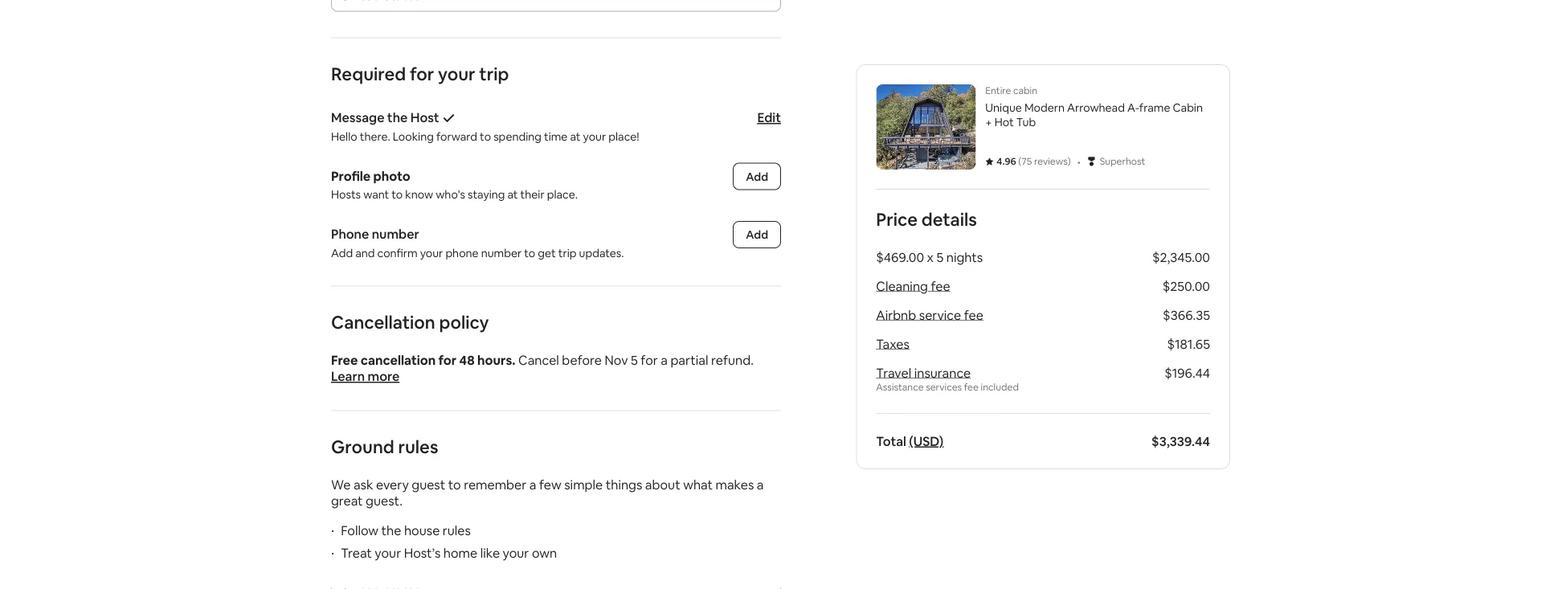 Task type: locate. For each thing, give the bounding box(es) containing it.
5 right "nov"
[[631, 352, 638, 368]]

your left phone
[[420, 246, 443, 260]]

add button
[[733, 163, 781, 190], [733, 221, 781, 248]]

a
[[661, 352, 668, 368], [529, 477, 536, 493], [757, 477, 764, 493]]

0 vertical spatial rules
[[398, 436, 438, 458]]

1 vertical spatial trip
[[558, 246, 577, 260]]

add
[[746, 169, 768, 184], [746, 227, 768, 242], [331, 246, 353, 260]]

at left their
[[507, 187, 518, 202]]

message the host
[[331, 109, 439, 126]]

at
[[570, 129, 581, 143], [507, 187, 518, 202]]

required for your trip
[[331, 63, 509, 86]]

host
[[410, 109, 439, 126]]

x
[[927, 249, 934, 265]]

1 vertical spatial fee
[[964, 307, 984, 323]]

cleaning fee
[[876, 278, 950, 294]]

rules up home
[[443, 522, 471, 538]]

0 vertical spatial add button
[[733, 163, 781, 190]]

cancellation
[[361, 352, 436, 368]]

frame
[[1139, 100, 1170, 115]]

fee for services
[[964, 381, 979, 393]]

fee right services
[[964, 381, 979, 393]]

0 horizontal spatial trip
[[479, 63, 509, 86]]

0 vertical spatial number
[[372, 226, 419, 242]]

1 vertical spatial rules
[[443, 522, 471, 538]]

your right like
[[503, 545, 529, 561]]

fee
[[931, 278, 950, 294], [964, 307, 984, 323], [964, 381, 979, 393]]

a left partial
[[661, 352, 668, 368]]

•
[[1077, 153, 1081, 170]]

0 horizontal spatial 5
[[631, 352, 638, 368]]

great
[[331, 493, 363, 509]]

remember
[[464, 477, 527, 493]]

nov
[[605, 352, 628, 368]]

entire cabin unique modern arrowhead a-frame cabin + hot tub
[[986, 84, 1203, 129]]

time
[[544, 129, 568, 143]]

add for phone number
[[746, 227, 768, 242]]

1 horizontal spatial for
[[438, 352, 457, 368]]

the for message
[[387, 109, 408, 126]]

profile
[[331, 168, 371, 184]]

fee up service
[[931, 278, 950, 294]]

want
[[363, 187, 389, 202]]

service
[[919, 307, 961, 323]]

5 right x
[[937, 249, 944, 265]]

required
[[331, 63, 406, 86]]

know
[[405, 187, 433, 202]]

0 horizontal spatial a
[[529, 477, 536, 493]]

0 vertical spatial the
[[387, 109, 408, 126]]

guest
[[412, 477, 445, 493]]

assistance
[[876, 381, 924, 393]]

edit
[[757, 109, 781, 126]]

included
[[981, 381, 1019, 393]]

to inside phone number add and confirm your phone number to get trip updates.
[[524, 246, 535, 260]]

completed image
[[443, 111, 455, 124]]

phone number add and confirm your phone number to get trip updates.
[[331, 226, 624, 260]]

to for spending
[[480, 129, 491, 143]]

1 vertical spatial at
[[507, 187, 518, 202]]

2 vertical spatial fee
[[964, 381, 979, 393]]

a right makes
[[757, 477, 764, 493]]

few
[[539, 477, 562, 493]]

for up host
[[410, 63, 434, 86]]

1 horizontal spatial number
[[481, 246, 522, 260]]

trip
[[479, 63, 509, 86], [558, 246, 577, 260]]

hello
[[331, 129, 357, 143]]

fee for service
[[964, 307, 984, 323]]

hours.
[[477, 352, 516, 368]]

we
[[331, 477, 351, 493]]

a inside free cancellation for 48 hours. cancel before nov 5 for a partial refund. learn more
[[661, 352, 668, 368]]

ground
[[331, 436, 394, 458]]

1 horizontal spatial trip
[[558, 246, 577, 260]]

and
[[355, 246, 375, 260]]

cabin
[[1013, 84, 1038, 97]]

message
[[331, 109, 384, 126]]

price details
[[876, 208, 977, 231]]

for left 48
[[438, 352, 457, 368]]

fee right service
[[964, 307, 984, 323]]

about
[[645, 477, 680, 493]]

what
[[683, 477, 713, 493]]

2 vertical spatial add
[[331, 246, 353, 260]]

1 horizontal spatial 5
[[937, 249, 944, 265]]

$366.35
[[1163, 307, 1210, 323]]

0 vertical spatial trip
[[479, 63, 509, 86]]

to for know
[[392, 187, 403, 202]]

the down guest.
[[381, 522, 401, 538]]

to down photo
[[392, 187, 403, 202]]

to right forward
[[480, 129, 491, 143]]

before
[[562, 352, 602, 368]]

1 vertical spatial add button
[[733, 221, 781, 248]]

$2,345.00
[[1152, 249, 1210, 265]]

who's
[[436, 187, 465, 202]]

your right treat
[[375, 545, 401, 561]]

trip inside phone number add and confirm your phone number to get trip updates.
[[558, 246, 577, 260]]

1 vertical spatial number
[[481, 246, 522, 260]]

to left get
[[524, 246, 535, 260]]

tub
[[1016, 115, 1036, 129]]

1 vertical spatial add
[[746, 227, 768, 242]]

1 vertical spatial 5
[[631, 352, 638, 368]]

assistance services fee included
[[876, 381, 1019, 393]]

forward
[[436, 129, 477, 143]]

1 horizontal spatial a
[[661, 352, 668, 368]]

0 vertical spatial at
[[570, 129, 581, 143]]

their
[[520, 187, 545, 202]]

$469.00
[[876, 249, 924, 265]]

nights
[[946, 249, 983, 265]]

1 horizontal spatial rules
[[443, 522, 471, 538]]

the inside 'follow the house rules treat your host's home like your own'
[[381, 522, 401, 538]]

for right "nov"
[[641, 352, 658, 368]]

services
[[926, 381, 962, 393]]

2 add button from the top
[[733, 221, 781, 248]]

5 inside free cancellation for 48 hours. cancel before nov 5 for a partial refund. learn more
[[631, 352, 638, 368]]

0 vertical spatial add
[[746, 169, 768, 184]]

0 horizontal spatial for
[[410, 63, 434, 86]]

rules up guest
[[398, 436, 438, 458]]

to
[[480, 129, 491, 143], [392, 187, 403, 202], [524, 246, 535, 260], [448, 477, 461, 493]]

travel insurance button
[[876, 364, 971, 381]]

0 horizontal spatial at
[[507, 187, 518, 202]]

add button for phone number
[[733, 221, 781, 248]]

a left few on the left of page
[[529, 477, 536, 493]]

place.
[[547, 187, 578, 202]]

cancellation
[[331, 311, 435, 334]]

$250.00
[[1163, 278, 1210, 294]]

learn
[[331, 368, 365, 385]]

makes
[[716, 477, 754, 493]]

at right time
[[570, 129, 581, 143]]

number up confirm
[[372, 226, 419, 242]]

travel insurance
[[876, 364, 971, 381]]

1 add button from the top
[[733, 163, 781, 190]]

to right guest
[[448, 477, 461, 493]]

total (usd)
[[876, 433, 944, 449]]

number right phone
[[481, 246, 522, 260]]

$3,339.44
[[1152, 433, 1210, 449]]

4.96
[[997, 155, 1016, 168]]

treat
[[341, 545, 372, 561]]

to inside profile photo hosts want to know who's staying at their place.
[[392, 187, 403, 202]]

to inside we ask every guest to remember a few simple things about what makes a great guest.
[[448, 477, 461, 493]]

trip right get
[[558, 246, 577, 260]]

$181.65
[[1167, 336, 1210, 352]]

(usd)
[[909, 433, 944, 449]]

details
[[922, 208, 977, 231]]

0 horizontal spatial rules
[[398, 436, 438, 458]]

1 vertical spatial the
[[381, 522, 401, 538]]

trip up hello there. looking forward to spending time at your place!
[[479, 63, 509, 86]]

superhost
[[1100, 155, 1146, 168]]

add inside phone number add and confirm your phone number to get trip updates.
[[331, 246, 353, 260]]

0 vertical spatial 5
[[937, 249, 944, 265]]

number
[[372, 226, 419, 242], [481, 246, 522, 260]]

unique
[[986, 100, 1022, 115]]

)
[[1068, 155, 1071, 168]]

the up looking on the left
[[387, 109, 408, 126]]

to for remember
[[448, 477, 461, 493]]



Task type: vqa. For each thing, say whether or not it's contained in the screenshot.
FOLLOW THE HOUSE RULES TREAT YOUR HOST'S HOME LIKE YOUR OWN
yes



Task type: describe. For each thing, give the bounding box(es) containing it.
profile photo hosts want to know who's staying at their place.
[[331, 168, 578, 202]]

1 horizontal spatial at
[[570, 129, 581, 143]]

+
[[986, 115, 992, 129]]

$469.00 x 5 nights
[[876, 249, 983, 265]]

every
[[376, 477, 409, 493]]

taxes button
[[876, 336, 910, 352]]

guest.
[[366, 493, 403, 509]]

own
[[532, 545, 557, 561]]

entire
[[986, 84, 1011, 97]]

your left the place!
[[583, 129, 606, 143]]

ask
[[354, 477, 373, 493]]

more
[[368, 368, 400, 385]]

cancellation policy
[[331, 311, 489, 334]]

hello there. looking forward to spending time at your place!
[[331, 129, 639, 143]]

cancel
[[518, 352, 559, 368]]

refund.
[[711, 352, 754, 368]]

follow the house rules treat your host's home like your own
[[341, 522, 557, 561]]

airbnb service fee button
[[876, 307, 984, 323]]

things
[[606, 477, 642, 493]]

staying
[[468, 187, 505, 202]]

travel
[[876, 364, 911, 381]]

photo
[[373, 168, 411, 184]]

price
[[876, 208, 918, 231]]

75
[[1022, 155, 1032, 168]]

learn more button
[[331, 368, 400, 385]]

place!
[[609, 129, 639, 143]]

confirm
[[377, 246, 418, 260]]

host's
[[404, 545, 441, 561]]

house
[[404, 522, 440, 538]]

cleaning fee button
[[876, 278, 950, 294]]

spending
[[494, 129, 542, 143]]

ground rules
[[331, 436, 438, 458]]

2 horizontal spatial a
[[757, 477, 764, 493]]

looking
[[393, 129, 434, 143]]

your up completed icon
[[438, 63, 475, 86]]

insurance
[[914, 364, 971, 381]]

cabin
[[1173, 100, 1203, 115]]

simple
[[564, 477, 603, 493]]

arrowhead
[[1067, 100, 1125, 115]]

a-
[[1127, 100, 1139, 115]]

taxes
[[876, 336, 910, 352]]

hot
[[995, 115, 1014, 129]]

at inside profile photo hosts want to know who's staying at their place.
[[507, 187, 518, 202]]

0 vertical spatial fee
[[931, 278, 950, 294]]

cleaning
[[876, 278, 928, 294]]

2 horizontal spatial for
[[641, 352, 658, 368]]

modern
[[1025, 100, 1065, 115]]

united states element
[[331, 0, 781, 12]]

updates.
[[579, 246, 624, 260]]

your inside phone number add and confirm your phone number to get trip updates.
[[420, 246, 443, 260]]

48
[[459, 352, 475, 368]]

add for profile photo
[[746, 169, 768, 184]]

phone
[[331, 226, 369, 242]]

(
[[1018, 155, 1022, 168]]

0 horizontal spatial number
[[372, 226, 419, 242]]

airbnb
[[876, 307, 916, 323]]

follow
[[341, 522, 379, 538]]

edit button
[[757, 109, 781, 126]]

the for follow
[[381, 522, 401, 538]]

partial
[[671, 352, 708, 368]]

reviews
[[1034, 155, 1068, 168]]

add button for profile photo
[[733, 163, 781, 190]]

(usd) button
[[909, 433, 944, 449]]

$196.44
[[1165, 364, 1210, 381]]

hosts
[[331, 187, 361, 202]]

we ask every guest to remember a few simple things about what makes a great guest.
[[331, 477, 764, 509]]

airbnb service fee
[[876, 307, 984, 323]]

free cancellation for 48 hours. cancel before nov 5 for a partial refund. learn more
[[331, 352, 754, 385]]

policy
[[439, 311, 489, 334]]

there.
[[360, 129, 390, 143]]

rules inside 'follow the house rules treat your host's home like your own'
[[443, 522, 471, 538]]

free
[[331, 352, 358, 368]]



